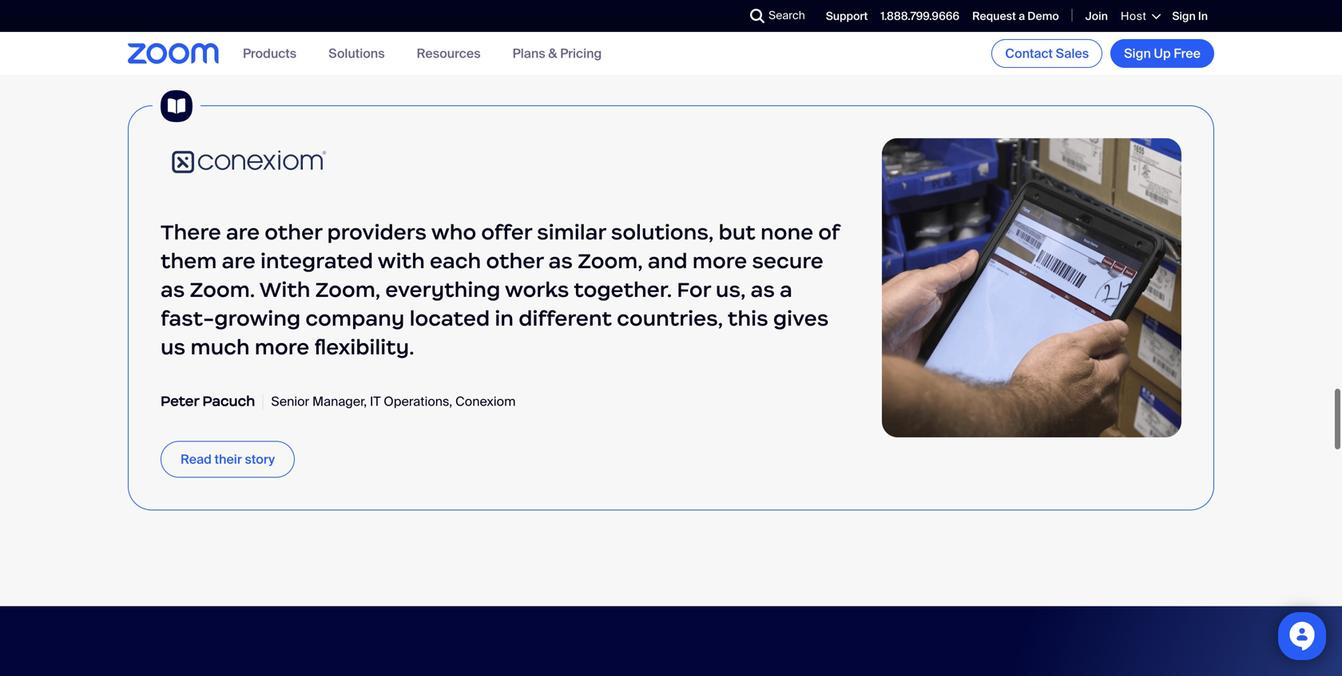 Task type: locate. For each thing, give the bounding box(es) containing it.
flexibility.
[[314, 331, 414, 357]]

their
[[215, 448, 242, 465]]

in
[[1198, 9, 1208, 24]]

1 horizontal spatial a
[[1019, 9, 1025, 24]]

zoom logo image
[[128, 43, 219, 64]]

as
[[549, 245, 573, 271], [161, 274, 185, 299], [751, 274, 775, 299]]

story
[[245, 448, 275, 465]]

1 horizontal spatial conexiom image
[[882, 135, 1182, 434]]

sign for sign in
[[1172, 9, 1196, 24]]

as right the us,
[[751, 274, 775, 299]]

as up fast-
[[161, 274, 185, 299]]

request
[[972, 9, 1016, 24]]

with
[[378, 245, 425, 271]]

read
[[181, 448, 212, 465]]

sign left up
[[1124, 45, 1151, 62]]

contact
[[1005, 45, 1053, 62]]

0 horizontal spatial a
[[780, 274, 792, 299]]

senior manager, it operations, conexiom
[[271, 390, 516, 407]]

0 horizontal spatial zoom,
[[315, 274, 380, 299]]

are up zoom.
[[222, 245, 256, 271]]

everything
[[385, 274, 500, 299]]

zoom, up company in the left of the page
[[315, 274, 380, 299]]

testimonial icon story image
[[153, 79, 201, 127]]

as down 'similar'
[[549, 245, 573, 271]]

this
[[728, 302, 768, 328]]

1 vertical spatial a
[[780, 274, 792, 299]]

support
[[826, 9, 868, 24]]

0 vertical spatial other
[[265, 216, 322, 242]]

1 horizontal spatial sign
[[1172, 9, 1196, 24]]

are right there
[[226, 216, 260, 242]]

sign
[[1172, 9, 1196, 24], [1124, 45, 1151, 62]]

1 horizontal spatial as
[[549, 245, 573, 271]]

gives
[[773, 302, 829, 328]]

a down secure
[[780, 274, 792, 299]]

demo
[[1028, 9, 1059, 24]]

request a demo link
[[972, 9, 1059, 24]]

1 vertical spatial sign
[[1124, 45, 1151, 62]]

much
[[190, 331, 250, 357]]

other up integrated
[[265, 216, 322, 242]]

none
[[761, 216, 814, 242]]

search image
[[750, 9, 765, 23], [750, 9, 765, 23]]

testimonialcarouselitemblockproxy-0 element
[[128, 79, 1214, 508]]

other
[[265, 216, 322, 242], [486, 245, 544, 271]]

integrated
[[260, 245, 373, 271]]

zoom,
[[578, 245, 643, 271], [315, 274, 380, 299]]

join
[[1085, 9, 1108, 24]]

other down offer
[[486, 245, 544, 271]]

0 vertical spatial more
[[693, 245, 747, 271]]

resources button
[[417, 45, 481, 62]]

peter
[[161, 389, 199, 407]]

conexiom image
[[161, 135, 336, 183], [882, 135, 1182, 434]]

who
[[431, 216, 476, 242]]

0 vertical spatial sign
[[1172, 9, 1196, 24]]

&
[[548, 45, 557, 62]]

0 horizontal spatial other
[[265, 216, 322, 242]]

a left demo
[[1019, 9, 1025, 24]]

1 vertical spatial more
[[255, 331, 309, 357]]

resources
[[417, 45, 481, 62]]

plans & pricing
[[513, 45, 602, 62]]

zoom, up together.
[[578, 245, 643, 271]]

1 vertical spatial zoom,
[[315, 274, 380, 299]]

0 vertical spatial a
[[1019, 9, 1025, 24]]

sign left in
[[1172, 9, 1196, 24]]

1 horizontal spatial other
[[486, 245, 544, 271]]

search
[[769, 8, 805, 23]]

0 horizontal spatial sign
[[1124, 45, 1151, 62]]

and
[[648, 245, 688, 271]]

more up the us,
[[693, 245, 747, 271]]

more
[[693, 245, 747, 271], [255, 331, 309, 357]]

0 horizontal spatial conexiom image
[[161, 135, 336, 183]]

of
[[818, 216, 840, 242]]

are
[[226, 216, 260, 242], [222, 245, 256, 271]]

2 horizontal spatial as
[[751, 274, 775, 299]]

1 horizontal spatial zoom,
[[578, 245, 643, 271]]

a
[[1019, 9, 1025, 24], [780, 274, 792, 299]]

senior
[[271, 390, 309, 407]]

sign up free
[[1124, 45, 1201, 62]]

more down growing
[[255, 331, 309, 357]]



Task type: vqa. For each thing, say whether or not it's contained in the screenshot.
the Request a Demo on the top of page
yes



Task type: describe. For each thing, give the bounding box(es) containing it.
with
[[259, 274, 310, 299]]

plans
[[513, 45, 545, 62]]

1 conexiom image from the left
[[161, 135, 336, 183]]

plans & pricing link
[[513, 45, 602, 62]]

but
[[719, 216, 756, 242]]

each
[[430, 245, 481, 271]]

host
[[1121, 9, 1147, 24]]

sales
[[1056, 45, 1089, 62]]

sign in
[[1172, 9, 1208, 24]]

in
[[495, 302, 514, 328]]

there
[[161, 216, 221, 242]]

solutions button
[[329, 45, 385, 62]]

similar
[[537, 216, 606, 242]]

growing
[[214, 302, 301, 328]]

0 horizontal spatial more
[[255, 331, 309, 357]]

zoom.
[[190, 274, 255, 299]]

pricing
[[560, 45, 602, 62]]

conexiom
[[455, 390, 516, 407]]

us,
[[716, 274, 746, 299]]

1 horizontal spatial more
[[693, 245, 747, 271]]

pacuch
[[202, 389, 255, 407]]

contact sales link
[[992, 39, 1103, 68]]

providers
[[327, 216, 427, 242]]

operations,
[[384, 390, 452, 407]]

manager,
[[312, 390, 367, 407]]

solutions
[[329, 45, 385, 62]]

host button
[[1121, 9, 1160, 24]]

offer
[[481, 216, 532, 242]]

up
[[1154, 45, 1171, 62]]

secure
[[752, 245, 824, 271]]

countries,
[[617, 302, 723, 328]]

0 vertical spatial zoom,
[[578, 245, 643, 271]]

them
[[161, 245, 217, 271]]

contact sales
[[1005, 45, 1089, 62]]

for
[[677, 274, 711, 299]]

read their story link
[[161, 438, 295, 475]]

there are other providers who offer similar solutions, but none of them are integrated with each other as zoom, and more secure as zoom. with zoom, everything works together. for us, as a fast-growing company located in different countries, this gives us much more flexibility.
[[161, 216, 840, 357]]

products
[[243, 45, 297, 62]]

read their story
[[181, 448, 275, 465]]

1.888.799.9666
[[881, 9, 960, 24]]

1 vertical spatial are
[[222, 245, 256, 271]]

sign for sign up free
[[1124, 45, 1151, 62]]

together.
[[574, 274, 672, 299]]

solutions,
[[611, 216, 714, 242]]

located
[[410, 302, 490, 328]]

sign up free link
[[1111, 39, 1214, 68]]

2 conexiom image from the left
[[882, 135, 1182, 434]]

1 vertical spatial other
[[486, 245, 544, 271]]

different
[[519, 302, 612, 328]]

company
[[306, 302, 405, 328]]

join link
[[1085, 9, 1108, 24]]

support link
[[826, 9, 868, 24]]

request a demo
[[972, 9, 1059, 24]]

sign in link
[[1172, 9, 1208, 24]]

1.888.799.9666 link
[[881, 9, 960, 24]]

free
[[1174, 45, 1201, 62]]

a inside there are other providers who offer similar solutions, but none of them are integrated with each other as zoom, and more secure as zoom. with zoom, everything works together. for us, as a fast-growing company located in different countries, this gives us much more flexibility.
[[780, 274, 792, 299]]

us
[[161, 331, 186, 357]]

products button
[[243, 45, 297, 62]]

fast-
[[161, 302, 214, 328]]

peter pacuch
[[161, 389, 255, 407]]

it
[[370, 390, 381, 407]]

works
[[505, 274, 569, 299]]

0 vertical spatial are
[[226, 216, 260, 242]]

0 horizontal spatial as
[[161, 274, 185, 299]]



